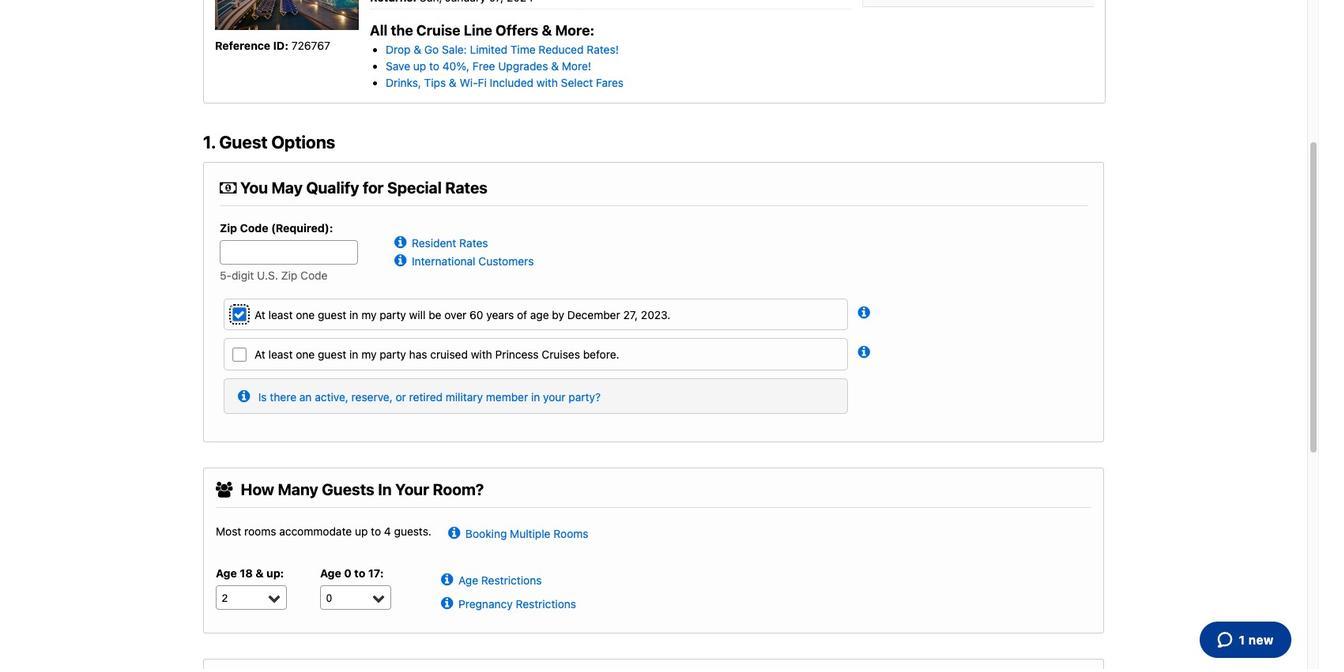Task type: vqa. For each thing, say whether or not it's contained in the screenshot.
Flights at the left top
no



Task type: describe. For each thing, give the bounding box(es) containing it.
one for at least one guest in my party has cruised with
[[296, 348, 315, 362]]

save up to 40%, free upgrades & more! link
[[386, 60, 591, 73]]

& left go in the top of the page
[[414, 43, 422, 56]]

least for at least one guest in my party has cruised with princess cruises before.
[[268, 348, 293, 362]]

drop
[[386, 43, 411, 56]]

one for at least one guest in my party will be over
[[296, 308, 315, 322]]

digit
[[232, 269, 254, 282]]

tips
[[424, 76, 446, 90]]

to inside all the cruise line offers & more: drop & go sale: limited time reduced rates! save up to 40%, free upgrades & more! drinks, tips & wi-fi included with select fares
[[429, 60, 440, 73]]

5-digit u.s. zip code
[[220, 269, 328, 282]]

more!
[[562, 60, 591, 73]]

free
[[473, 60, 495, 73]]

by
[[552, 308, 565, 322]]

to inside how many guests in your room? "group"
[[354, 567, 366, 581]]

info circle image for resident rates
[[395, 233, 412, 249]]

more:
[[555, 22, 595, 39]]

fares
[[596, 76, 624, 90]]

reference id: 726767
[[215, 38, 330, 52]]

your
[[395, 481, 429, 499]]

age
[[530, 308, 549, 322]]

rates!
[[587, 43, 619, 56]]

2023.
[[641, 308, 671, 322]]

Zip Code (Required): text field
[[220, 240, 358, 265]]

cruised
[[430, 348, 468, 362]]

active,
[[315, 390, 349, 404]]

will
[[409, 308, 426, 322]]

0 horizontal spatial zip
[[220, 221, 237, 235]]

guest
[[219, 132, 268, 153]]

there
[[270, 390, 297, 404]]

drop & go sale: limited time reduced rates! link
[[386, 43, 619, 56]]

sale:
[[442, 43, 467, 56]]

party for has
[[380, 348, 406, 362]]

international customers link
[[395, 252, 534, 269]]

offers
[[496, 22, 539, 39]]

booking multiple rooms
[[466, 528, 589, 541]]

at for at least one guest in my party has cruised with
[[255, 348, 266, 362]]

party for will
[[380, 308, 406, 322]]

resident rates
[[412, 236, 488, 250]]

info circle image inside is there an active, reserve, or retired military member in your party? link
[[238, 387, 255, 403]]

room?
[[433, 481, 484, 499]]

id:
[[273, 38, 289, 52]]

reserve,
[[352, 390, 393, 404]]

restrictions for age restrictions
[[481, 574, 542, 587]]

726767
[[292, 38, 330, 52]]

my for will
[[361, 308, 377, 322]]

in inside is there an active, reserve, or retired military member in your party? link
[[531, 390, 540, 404]]

1.
[[203, 132, 216, 153]]

drinks,
[[386, 76, 421, 90]]

60
[[470, 308, 484, 322]]

military
[[446, 390, 483, 404]]

up inside all the cruise line offers & more: drop & go sale: limited time reduced rates! save up to 40%, free upgrades & more! drinks, tips & wi-fi included with select fares
[[413, 60, 426, 73]]

years
[[487, 308, 514, 322]]

age restrictions
[[459, 574, 542, 587]]

27,
[[623, 308, 638, 322]]

resident rates link
[[395, 233, 488, 250]]

or
[[396, 390, 406, 404]]

all the cruise line offers & more: drop & go sale: limited time reduced rates! save up to 40%, free upgrades & more! drinks, tips & wi-fi included with select fares
[[370, 22, 624, 90]]

princess
[[495, 348, 539, 362]]

1. guest options
[[203, 132, 336, 153]]

limited
[[470, 43, 508, 56]]

age restrictions link
[[441, 571, 542, 588]]

age for age restrictions
[[459, 574, 478, 587]]

of
[[517, 308, 527, 322]]

cruises
[[542, 348, 580, 362]]

is there an active, reserve, or retired military member in your party? link
[[238, 387, 601, 404]]

guest for has
[[318, 348, 347, 362]]

qualify
[[306, 178, 359, 197]]

users image
[[216, 483, 233, 498]]

age for age 0 to 17:
[[320, 567, 341, 581]]

an
[[300, 390, 312, 404]]

before.
[[583, 348, 620, 362]]

booking multiple rooms link
[[448, 524, 589, 542]]

& inside how many guests in your room? "group"
[[256, 567, 264, 581]]

the
[[391, 22, 413, 39]]

in
[[378, 481, 392, 499]]

zip code (required):
[[220, 221, 333, 235]]

time
[[511, 43, 536, 56]]

party?
[[569, 390, 601, 404]]

rooms
[[244, 525, 276, 539]]

is there an active, reserve, or retired military member in your party?
[[258, 390, 601, 404]]

customers
[[479, 255, 534, 268]]

u.s.
[[257, 269, 278, 282]]

over
[[445, 308, 467, 322]]

many
[[278, 481, 318, 499]]

international
[[412, 255, 476, 268]]

cruise
[[417, 22, 461, 39]]

all
[[370, 22, 388, 39]]

retired
[[409, 390, 443, 404]]



Task type: locate. For each thing, give the bounding box(es) containing it.
one up an
[[296, 348, 315, 362]]

save
[[386, 60, 410, 73]]

0 horizontal spatial code
[[240, 221, 268, 235]]

in for will
[[350, 308, 358, 322]]

to left 4
[[371, 525, 381, 539]]

international customers
[[412, 255, 534, 268]]

in
[[350, 308, 358, 322], [350, 348, 358, 362], [531, 390, 540, 404]]

info circle image for at least one guest in my party has cruised with
[[858, 343, 876, 359]]

restrictions down 'age restrictions' on the left bottom of page
[[516, 598, 576, 611]]

rooms
[[554, 528, 589, 541]]

1 vertical spatial zip
[[281, 269, 298, 282]]

(required):
[[271, 221, 333, 235]]

1 my from the top
[[361, 308, 377, 322]]

party left has
[[380, 348, 406, 362]]

& up "reduced"
[[542, 22, 552, 39]]

info circle image for international customers
[[395, 252, 412, 267]]

info circle image inside international customers link
[[395, 252, 412, 267]]

for
[[363, 178, 384, 197]]

group
[[220, 222, 1088, 230]]

0 horizontal spatial info circle image
[[448, 524, 466, 540]]

zip
[[220, 221, 237, 235], [281, 269, 298, 282]]

0 vertical spatial rates
[[445, 178, 488, 197]]

1 horizontal spatial to
[[371, 525, 381, 539]]

at for at least one guest in my party will be over
[[255, 308, 266, 322]]

1 horizontal spatial zip
[[281, 269, 298, 282]]

select
[[561, 76, 593, 90]]

0 vertical spatial code
[[240, 221, 268, 235]]

1 vertical spatial least
[[268, 348, 293, 362]]

age 0 to 17:
[[320, 567, 384, 581]]

pregnancy
[[459, 598, 513, 611]]

1 vertical spatial to
[[371, 525, 381, 539]]

guest for will
[[318, 308, 347, 322]]

one
[[296, 308, 315, 322], [296, 348, 315, 362]]

restrictions up pregnancy restrictions link
[[481, 574, 542, 587]]

2 my from the top
[[361, 348, 377, 362]]

2 vertical spatial to
[[354, 567, 366, 581]]

info circle image for age restrictions
[[441, 571, 459, 586]]

info circle image inside the age restrictions "link"
[[441, 571, 459, 586]]

18
[[240, 567, 253, 581]]

be
[[429, 308, 442, 322]]

code down the you
[[240, 221, 268, 235]]

guest down 5-digit u.s. zip code
[[318, 308, 347, 322]]

2 vertical spatial in
[[531, 390, 540, 404]]

how many guests in your room? group
[[216, 567, 425, 622]]

0 vertical spatial zip
[[220, 221, 237, 235]]

1 party from the top
[[380, 308, 406, 322]]

guest up active,
[[318, 348, 347, 362]]

info circle image for most rooms accommodate up to 4 guests.
[[448, 524, 466, 540]]

0 vertical spatial one
[[296, 308, 315, 322]]

1 one from the top
[[296, 308, 315, 322]]

0
[[344, 567, 352, 581]]

info circle image inside booking multiple rooms link
[[448, 524, 466, 540]]

may
[[271, 178, 303, 197]]

0 horizontal spatial to
[[354, 567, 366, 581]]

how many guests in your room?
[[241, 481, 484, 499]]

pregnancy restrictions link
[[441, 595, 576, 612]]

code
[[240, 221, 268, 235], [301, 269, 328, 282]]

code down zip code (required): text field
[[301, 269, 328, 282]]

0 horizontal spatial with
[[471, 348, 492, 362]]

most rooms accommodate up to 4 guests.
[[216, 525, 432, 539]]

zip down money image
[[220, 221, 237, 235]]

& down "reduced"
[[551, 60, 559, 73]]

& right 18
[[256, 567, 264, 581]]

member
[[486, 390, 528, 404]]

0 vertical spatial with
[[537, 76, 558, 90]]

1 horizontal spatial code
[[301, 269, 328, 282]]

at least one guest in my party will be over 60 years of age by december 27, 2023.
[[255, 308, 671, 322]]

most
[[216, 525, 241, 539]]

line
[[464, 22, 492, 39]]

to right 0
[[354, 567, 366, 581]]

0 horizontal spatial up
[[355, 525, 368, 539]]

0 vertical spatial guest
[[318, 308, 347, 322]]

with right cruised
[[471, 348, 492, 362]]

1 vertical spatial my
[[361, 348, 377, 362]]

1 horizontal spatial with
[[537, 76, 558, 90]]

1 at from the top
[[255, 308, 266, 322]]

guests
[[322, 481, 375, 499]]

at down u.s.
[[255, 308, 266, 322]]

info circle image inside pregnancy restrictions link
[[441, 595, 459, 611]]

1 guest from the top
[[318, 308, 347, 322]]

has
[[409, 348, 427, 362]]

booking
[[466, 528, 507, 541]]

multiple
[[510, 528, 551, 541]]

is
[[258, 390, 267, 404]]

1 vertical spatial at
[[255, 348, 266, 362]]

caribbean princess image
[[215, 0, 359, 30]]

my left will
[[361, 308, 377, 322]]

rates up "international customers"
[[459, 236, 488, 250]]

1 horizontal spatial info circle image
[[858, 343, 876, 359]]

age left 18
[[216, 567, 237, 581]]

1 vertical spatial in
[[350, 348, 358, 362]]

2 least from the top
[[268, 348, 293, 362]]

5-
[[220, 269, 232, 282]]

info circle image
[[858, 343, 876, 359], [448, 524, 466, 540]]

1 vertical spatial rates
[[459, 236, 488, 250]]

1 vertical spatial guest
[[318, 348, 347, 362]]

drinks, tips & wi-fi included with select fares link
[[386, 76, 624, 90]]

0 vertical spatial at
[[255, 308, 266, 322]]

1 vertical spatial with
[[471, 348, 492, 362]]

0 vertical spatial info circle image
[[858, 343, 876, 359]]

& left wi-
[[449, 76, 457, 90]]

2 horizontal spatial age
[[459, 574, 478, 587]]

1 least from the top
[[268, 308, 293, 322]]

pregnancy restrictions
[[459, 598, 576, 611]]

info circle image
[[395, 233, 412, 249], [395, 252, 412, 267], [858, 304, 876, 319], [238, 387, 255, 403], [441, 571, 459, 586], [441, 595, 459, 611]]

2 guest from the top
[[318, 348, 347, 362]]

0 vertical spatial in
[[350, 308, 358, 322]]

reduced
[[539, 43, 584, 56]]

1 vertical spatial code
[[301, 269, 328, 282]]

2 horizontal spatial to
[[429, 60, 440, 73]]

you may qualify for special rates
[[237, 178, 488, 197]]

age left 0
[[320, 567, 341, 581]]

least for at least one guest in my party will be over 60 years of age by december 27, 2023.
[[268, 308, 293, 322]]

how
[[241, 481, 274, 499]]

0 vertical spatial my
[[361, 308, 377, 322]]

party left will
[[380, 308, 406, 322]]

least down 5-digit u.s. zip code
[[268, 308, 293, 322]]

at up is
[[255, 348, 266, 362]]

december
[[568, 308, 620, 322]]

2 party from the top
[[380, 348, 406, 362]]

in for has
[[350, 348, 358, 362]]

options
[[271, 132, 336, 153]]

to
[[429, 60, 440, 73], [371, 525, 381, 539], [354, 567, 366, 581]]

your
[[543, 390, 566, 404]]

restrictions for pregnancy restrictions
[[516, 598, 576, 611]]

1 vertical spatial up
[[355, 525, 368, 539]]

in left your
[[531, 390, 540, 404]]

0 vertical spatial restrictions
[[481, 574, 542, 587]]

reference
[[215, 38, 271, 52]]

restrictions
[[481, 574, 542, 587], [516, 598, 576, 611]]

fi
[[478, 76, 487, 90]]

age for age 18 & up:
[[216, 567, 237, 581]]

go
[[424, 43, 439, 56]]

money image
[[220, 180, 237, 196]]

rates right special
[[445, 178, 488, 197]]

to up tips
[[429, 60, 440, 73]]

in left will
[[350, 308, 358, 322]]

age inside "link"
[[459, 574, 478, 587]]

up left 4
[[355, 525, 368, 539]]

0 vertical spatial to
[[429, 60, 440, 73]]

least
[[268, 308, 293, 322], [268, 348, 293, 362]]

0 vertical spatial up
[[413, 60, 426, 73]]

rates
[[445, 178, 488, 197], [459, 236, 488, 250]]

upgrades
[[498, 60, 548, 73]]

least up there
[[268, 348, 293, 362]]

zip right u.s.
[[281, 269, 298, 282]]

at least one guest in my party has cruised with princess cruises before.
[[255, 348, 620, 362]]

in up reserve,
[[350, 348, 358, 362]]

0 vertical spatial party
[[380, 308, 406, 322]]

1 vertical spatial info circle image
[[448, 524, 466, 540]]

up:
[[266, 567, 284, 581]]

1 vertical spatial restrictions
[[516, 598, 576, 611]]

1 horizontal spatial up
[[413, 60, 426, 73]]

0 vertical spatial least
[[268, 308, 293, 322]]

guests.
[[394, 525, 432, 539]]

age 18 & up:
[[216, 567, 284, 581]]

restrictions inside "link"
[[481, 574, 542, 587]]

with inside all the cruise line offers & more: drop & go sale: limited time reduced rates! save up to 40%, free upgrades & more! drinks, tips & wi-fi included with select fares
[[537, 76, 558, 90]]

info circle image inside resident rates link
[[395, 233, 412, 249]]

my up reserve,
[[361, 348, 377, 362]]

1 horizontal spatial age
[[320, 567, 341, 581]]

with down upgrades
[[537, 76, 558, 90]]

resident
[[412, 236, 457, 250]]

&
[[542, 22, 552, 39], [414, 43, 422, 56], [551, 60, 559, 73], [449, 76, 457, 90], [256, 567, 264, 581]]

17:
[[368, 567, 384, 581]]

one down 5-digit u.s. zip code
[[296, 308, 315, 322]]

2 at from the top
[[255, 348, 266, 362]]

up
[[413, 60, 426, 73], [355, 525, 368, 539]]

party
[[380, 308, 406, 322], [380, 348, 406, 362]]

info circle image for pregnancy restrictions
[[441, 595, 459, 611]]

wi-
[[460, 76, 478, 90]]

accommodate
[[279, 525, 352, 539]]

included
[[490, 76, 534, 90]]

4
[[384, 525, 391, 539]]

0 horizontal spatial age
[[216, 567, 237, 581]]

1 vertical spatial one
[[296, 348, 315, 362]]

my for has
[[361, 348, 377, 362]]

my
[[361, 308, 377, 322], [361, 348, 377, 362]]

up down go in the top of the page
[[413, 60, 426, 73]]

special
[[387, 178, 442, 197]]

1 vertical spatial party
[[380, 348, 406, 362]]

2 one from the top
[[296, 348, 315, 362]]

40%,
[[443, 60, 470, 73]]

you
[[240, 178, 268, 197]]

age up "pregnancy"
[[459, 574, 478, 587]]



